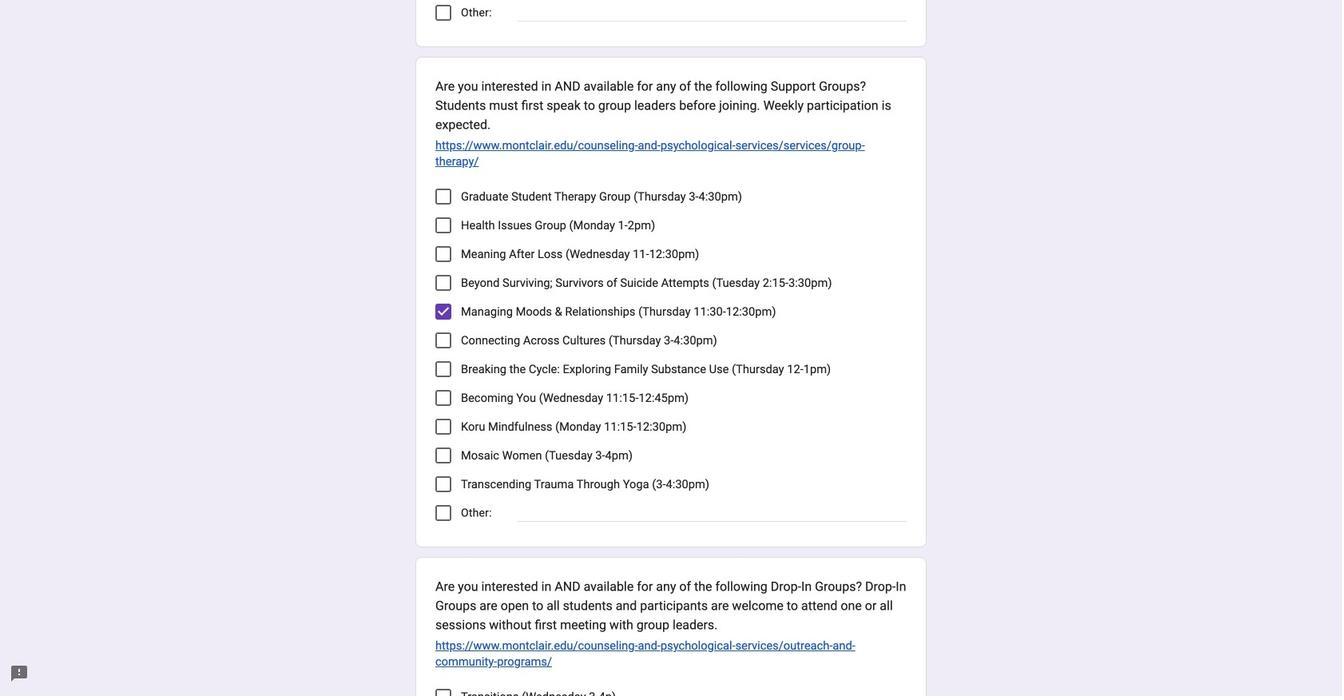 Task type: locate. For each thing, give the bounding box(es) containing it.
transcending trauma through yoga (3-4:30pm) image
[[437, 478, 450, 491]]

Connecting Across Cultures (Thursday 3-4:30pm) checkbox
[[436, 333, 452, 349]]

Health Issues Group (Monday 1-2pm) checkbox
[[436, 218, 452, 234]]

other: image inside option
[[437, 507, 450, 520]]

Mosaic Women (Tuesday 3-4pm) checkbox
[[436, 448, 452, 464]]

other: image inside checkbox
[[437, 7, 450, 19]]

Transcending Trauma Through Yoga (3-4:30pm) checkbox
[[436, 477, 452, 493]]

mosaic women (tuesday 3-4pm) image
[[437, 449, 450, 462]]

1 vertical spatial other: image
[[437, 507, 450, 520]]

Other response text field
[[518, 3, 907, 21]]

other: image
[[437, 7, 450, 19], [437, 507, 450, 520]]

beyond surviving; survivors of suicide attempts (tuesday 2:15-3:30pm) image
[[437, 277, 450, 290]]

1 other: image from the top
[[437, 7, 450, 19]]

list
[[436, 182, 907, 528]]

Becoming You (Wednesday 11:15-12:45pm) checkbox
[[436, 390, 452, 406]]

health issues group (monday 1-2pm) image
[[437, 219, 450, 232]]

other: image for other: checkbox
[[437, 7, 450, 19]]

2 other: image from the top
[[437, 507, 450, 520]]

0 vertical spatial other: image
[[437, 7, 450, 19]]

other: image for other: option
[[437, 507, 450, 520]]

Transitions (Wednesday 3-4p) checkbox
[[436, 689, 452, 696]]

Other: checkbox
[[436, 505, 452, 521]]



Task type: describe. For each thing, give the bounding box(es) containing it.
Other: checkbox
[[436, 5, 452, 21]]

transitions (wednesday 3-4p) image
[[437, 691, 450, 696]]

connecting across cultures (thursday 3-4:30pm) image
[[437, 334, 450, 347]]

managing moods & relationships (thursday 11:30-12:30pm) image
[[436, 304, 452, 320]]

graduate student therapy group (thursday 3-4:30pm) image
[[437, 190, 450, 203]]

Koru Mindfulness (Monday 11:15-12:30pm) checkbox
[[436, 419, 452, 435]]

becoming you (wednesday 11:15-12:45pm) image
[[437, 392, 450, 405]]

meaning after loss (wednesday 11-12:30pm) image
[[437, 248, 450, 261]]

report a problem to google image
[[10, 664, 29, 683]]

koru mindfulness (monday 11:15-12:30pm) image
[[437, 421, 450, 433]]

Other response text field
[[518, 503, 907, 521]]

Managing Moods & Relationships (Thursday 11:30-12:30pm) checkbox
[[436, 304, 452, 320]]

Breaking the Cycle: Exploring Family Substance Use (Thursday 12-1pm) checkbox
[[436, 361, 452, 377]]

Beyond Surviving; Survivors of Suicide Attempts (Tuesday 2:15-3:30pm) checkbox
[[436, 275, 452, 291]]

Graduate Student Therapy Group (Thursday 3-4:30pm) checkbox
[[436, 189, 452, 205]]

breaking the cycle: exploring family substance use (thursday 12-1pm) image
[[437, 363, 450, 376]]

Meaning After Loss (Wednesday 11-12:30pm) checkbox
[[436, 246, 452, 262]]



Task type: vqa. For each thing, say whether or not it's contained in the screenshot.
Summary at the left top of page
no



